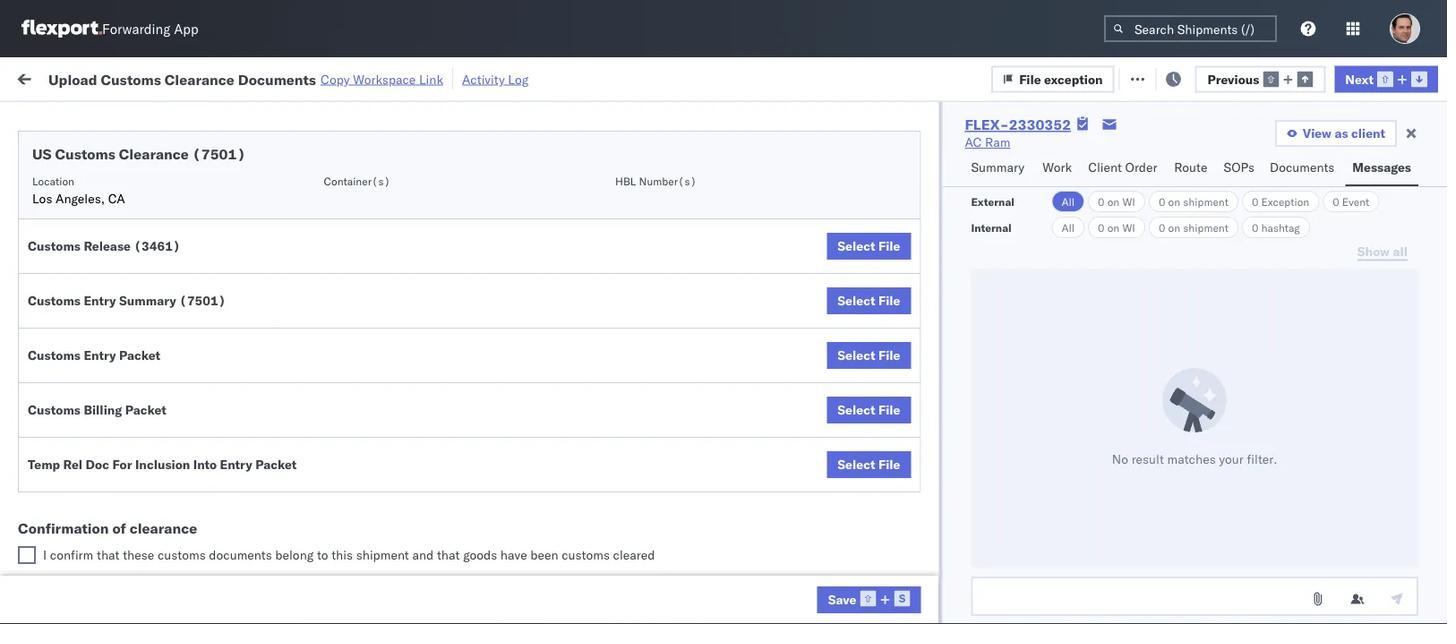 Task type: vqa. For each thing, say whether or not it's contained in the screenshot.
'Vandelay'
no



Task type: describe. For each thing, give the bounding box(es) containing it.
3:59
[[120, 377, 147, 392]]

schedule inside schedule pickup from los angeles international airport button
[[41, 524, 94, 540]]

client
[[1351, 125, 1385, 141]]

1 airport from the top
[[117, 188, 157, 203]]

not for flex-2292608
[[629, 574, 654, 589]]

container numbers
[[935, 139, 983, 167]]

confirm delivery
[[41, 573, 136, 588]]

all button for external
[[1052, 191, 1085, 212]]

no result matches your filter.
[[1112, 451, 1278, 467]]

mofu0618318 for 8:15 am pdt, aug 14, 2023
[[935, 416, 1026, 431]]

(do for air
[[599, 495, 625, 510]]

8:15
[[120, 416, 147, 432]]

flexport. image
[[21, 20, 102, 38]]

upload down the location
[[20, 218, 60, 234]]

confirm delivery button
[[41, 572, 136, 591]]

6 resize handle column header from the left
[[761, 139, 783, 624]]

customs right temp
[[64, 454, 114, 470]]

delivery for 6:35
[[97, 494, 143, 510]]

pdt, for 12:00
[[182, 574, 210, 589]]

clearance up (3461)
[[117, 218, 175, 234]]

pdt, for 3:59
[[173, 377, 201, 392]]

so for ocean fcl
[[532, 574, 549, 589]]

numbers for mbl/mawb numbers
[[1116, 146, 1161, 160]]

actions
[[1393, 146, 1430, 160]]

apple so storage (do not use) for ocean fcl
[[496, 574, 689, 589]]

0 horizontal spatial work
[[194, 69, 226, 85]]

select for customs release (3461)
[[838, 238, 875, 254]]

select for temp rel doc for inclusion into entry packet
[[838, 457, 875, 472]]

1 international from the top
[[41, 188, 114, 203]]

my work
[[18, 65, 97, 90]]

flex-2285185
[[820, 495, 913, 510]]

numbers for container numbers
[[935, 154, 979, 167]]

205 on track
[[411, 69, 484, 85]]

hbl
[[615, 174, 636, 188]]

0389179742
[[1051, 495, 1129, 510]]

am for 2:00
[[150, 534, 171, 550]]

all for internal
[[1062, 221, 1075, 234]]

2 test from the left
[[674, 455, 697, 471]]

1 unknown from the top
[[120, 180, 176, 195]]

0 horizontal spatial summary
[[119, 293, 176, 308]]

clearance down 8:15 on the left of page
[[117, 454, 175, 470]]

upload customs clearance documents for second upload customs clearance documents button
[[20, 257, 243, 273]]

upload customs clearance documents for third upload customs clearance documents button
[[20, 336, 243, 352]]

clearance down import
[[119, 145, 189, 163]]

log
[[508, 71, 529, 87]]

ocean fcl for apple
[[380, 574, 442, 589]]

filtered by:
[[18, 110, 82, 125]]

1 apple inc. test from the left
[[496, 455, 581, 471]]

documents for upload customs clearance documents link above release
[[178, 218, 243, 234]]

batch action
[[1347, 69, 1425, 85]]

clearance down (3461)
[[117, 257, 175, 273]]

client order button
[[1081, 151, 1167, 186]]

packet for customs billing packet
[[125, 402, 166, 418]]

upload inside upload proof of delivery link
[[41, 376, 82, 391]]

Search Shipments (/) text field
[[1104, 15, 1277, 42]]

pickup for 1st schedule pickup from los angeles international airport link from the top
[[97, 170, 136, 185]]

upload customs clearance documents link down release
[[20, 257, 243, 274]]

upload proof of delivery button
[[41, 375, 179, 394]]

documents for upload customs clearance documents link below release
[[178, 257, 243, 273]]

all button for internal
[[1052, 217, 1085, 238]]

upload proof of delivery link
[[41, 375, 179, 393]]

pdt, for 2:00
[[174, 534, 202, 550]]

storage for air
[[553, 495, 596, 510]]

1 vertical spatial work
[[1043, 159, 1072, 175]]

am for 8:15
[[150, 416, 171, 432]]

at
[[355, 69, 366, 85]]

2403134
[[859, 258, 913, 274]]

(7501) for customs entry summary (7501)
[[179, 293, 226, 308]]

previous button
[[1195, 66, 1326, 92]]

2023 for 8:15 am pdt, aug 14, 2023
[[255, 416, 286, 432]]

into
[[193, 457, 217, 472]]

by:
[[65, 110, 82, 125]]

2 allbirds (test account) from the left
[[613, 377, 768, 392]]

ac ram for flex-2403134
[[496, 258, 542, 274]]

tcnu7018732 for 2292608
[[935, 573, 1023, 589]]

messages
[[1352, 159, 1411, 175]]

wi for internal
[[1122, 221, 1135, 234]]

save button
[[817, 587, 921, 613]]

my
[[18, 65, 46, 90]]

ocean for flex-2403134
[[380, 258, 416, 274]]

1 allbirds (test account) from the left
[[496, 377, 651, 392]]

upload customs clearance documents link down 3:59
[[41, 405, 254, 441]]

schedule delivery appointment
[[41, 494, 220, 510]]

0 vertical spatial ram
[[985, 134, 1010, 150]]

pickup for schedule pickup from los angeles, ca link
[[97, 288, 136, 304]]

0 vertical spatial ac
[[965, 134, 982, 150]]

flex-2330352 link
[[965, 116, 1071, 133]]

(7501) for us customs clearance (7501)
[[192, 145, 246, 163]]

1 horizontal spatial exception
[[1167, 69, 1226, 85]]

batch action button
[[1320, 64, 1437, 91]]

6 unknown from the top
[[120, 455, 176, 471]]

and
[[412, 547, 434, 563]]

matches
[[1167, 451, 1216, 467]]

exception
[[1261, 195, 1309, 208]]

documents
[[209, 547, 272, 563]]

2 so from the top
[[532, 534, 549, 550]]

tcnu7018732 for 2327041
[[935, 337, 1023, 352]]

order
[[1125, 159, 1157, 175]]

copy
[[321, 71, 350, 87]]

airport inside button
[[117, 542, 157, 558]]

container(s)
[[324, 174, 390, 188]]

8:15 am pdt, aug 14, 2023
[[120, 416, 286, 432]]

ocean fcl for allbirds
[[380, 377, 442, 392]]

5 unknown from the top
[[120, 337, 176, 353]]

1 resize handle column header from the left
[[256, 139, 278, 624]]

goods
[[463, 547, 497, 563]]

no
[[1112, 451, 1128, 467]]

from inside button
[[139, 524, 166, 540]]

pdt, for 8:15
[[174, 416, 202, 432]]

1 schedule from the top
[[41, 170, 94, 185]]

2 upload customs clearance documents button from the top
[[20, 257, 243, 276]]

your
[[1219, 451, 1244, 467]]

select for customs billing packet
[[838, 402, 875, 418]]

apple for flex-2285185
[[496, 495, 529, 510]]

14,
[[232, 416, 252, 432]]

1 inc. from the left
[[532, 455, 554, 471]]

2329715
[[859, 219, 913, 235]]

route button
[[1167, 151, 1217, 186]]

messages button
[[1345, 151, 1418, 186]]

file for customs entry summary (7501)
[[878, 293, 900, 308]]

proof
[[85, 376, 116, 391]]

1 (test from the left
[[543, 377, 580, 392]]

customs left billing
[[28, 402, 81, 418]]

3 upload customs clearance documents button from the top
[[20, 335, 243, 355]]

track
[[455, 69, 484, 85]]

customs up upload proof of delivery at the left of page
[[28, 347, 81, 363]]

fcl for allbirds (test account)
[[420, 377, 442, 392]]

upload left billing
[[41, 406, 82, 422]]

apple for flex-2292608
[[496, 574, 529, 589]]

rel
[[63, 457, 83, 472]]

aug for 28,
[[205, 534, 229, 550]]

7 resize handle column header from the left
[[904, 139, 926, 624]]

2292608
[[859, 574, 913, 589]]

work
[[51, 65, 97, 90]]

select for customs entry packet
[[838, 347, 875, 363]]

event
[[1342, 195, 1369, 208]]

customs down customs release (3461)
[[64, 257, 114, 273]]

2 account) from the left
[[700, 377, 768, 392]]

flex-2327041
[[820, 337, 913, 353]]

9 resize handle column header from the left
[[1245, 139, 1266, 624]]

upload down customs release (3461)
[[20, 257, 60, 273]]

from inside schedule pickup from los angeles, ca
[[139, 288, 166, 304]]

upload customs clearance documents down "upload proof of delivery" button
[[41, 406, 196, 440]]

1 allbirds from the left
[[496, 377, 540, 392]]

2285185
[[859, 495, 913, 510]]

i confirm that these customs documents belong to this shipment and that goods have been customs cleared
[[43, 547, 655, 563]]

0 on wi for external
[[1098, 195, 1135, 208]]

internal
[[971, 221, 1012, 234]]

confirm delivery link
[[41, 572, 136, 590]]

use) for flex-2285185
[[657, 495, 689, 510]]

Search Work text field
[[846, 64, 1041, 91]]

file up 2330352
[[1019, 71, 1041, 87]]

schedule pickup from los angeles, ca link
[[41, 287, 254, 323]]

confirmation
[[18, 519, 109, 537]]

have
[[500, 547, 527, 563]]

select file for customs entry packet
[[838, 347, 900, 363]]

2 (test from the left
[[660, 377, 696, 392]]

ocean for flex-2329715
[[380, 219, 416, 235]]

confirm
[[50, 547, 93, 563]]

0 on shipment for 0 hashtag
[[1159, 221, 1229, 234]]

customs up customs release (3461)
[[64, 218, 114, 234]]

upload up by:
[[48, 70, 97, 88]]

flex- up flex-2403134 at the right top of the page
[[820, 219, 859, 235]]

los inside location los angeles, ca
[[32, 191, 52, 206]]

customs down "forwarding"
[[101, 70, 161, 88]]

international inside button
[[41, 542, 114, 558]]

upload customs clearance documents link up release
[[20, 217, 243, 235]]

forwarding
[[102, 20, 170, 37]]

schedule inside schedule pickup from los angeles, ca
[[41, 288, 94, 304]]

5 resize handle column header from the left
[[582, 139, 604, 624]]

customs billing packet
[[28, 402, 166, 418]]

2330352
[[1009, 116, 1071, 133]]

activity
[[462, 71, 505, 87]]

sep
[[213, 574, 236, 589]]

2 unknown from the top
[[120, 219, 176, 235]]

file for customs billing packet
[[878, 402, 900, 418]]

8 resize handle column header from the left
[[1021, 139, 1042, 624]]

0 event
[[1333, 195, 1369, 208]]

aug for 1,
[[204, 495, 228, 510]]

container numbers button
[[926, 135, 1024, 167]]

packet for customs entry packet
[[119, 347, 160, 363]]

documents left copy
[[238, 70, 316, 88]]

select file for temp rel doc for inclusion into entry packet
[[838, 457, 900, 472]]

apple so storage (do not use) for air
[[496, 495, 689, 510]]

hbl number(s)
[[615, 174, 697, 188]]

angeles, inside location los angeles, ca
[[56, 191, 105, 206]]

0 horizontal spatial file exception
[[1019, 71, 1103, 87]]

2 flex-2313266 from the top
[[820, 416, 913, 432]]

customs up location los angeles, ca on the left
[[55, 145, 115, 163]]

3:59 pm pdt, aug 18, 2023
[[120, 377, 285, 392]]

am for 12:00
[[158, 574, 179, 589]]

customs up customs entry packet
[[28, 293, 81, 308]]

205
[[411, 69, 435, 85]]

2 2313266 from the top
[[859, 416, 913, 432]]

760
[[329, 69, 352, 85]]

file for customs entry packet
[[878, 347, 900, 363]]

risk
[[370, 69, 391, 85]]

28,
[[232, 534, 252, 550]]

save
[[828, 592, 856, 607]]

file for temp rel doc for inclusion into entry packet
[[878, 457, 900, 472]]

2023 for 2:00 am pdt, aug 28, 2023
[[255, 534, 286, 550]]

1 angeles from the top
[[192, 170, 237, 185]]

upload customs clearance documents copy workspace link
[[48, 70, 443, 88]]

4 unknown from the top
[[120, 298, 176, 313]]

clearance
[[130, 519, 197, 537]]

0 vertical spatial delivery
[[133, 376, 179, 391]]

inclusion
[[135, 457, 190, 472]]

1 from from the top
[[139, 170, 166, 185]]

i
[[43, 547, 47, 563]]

storage for ocean fcl
[[553, 574, 596, 589]]

ram for flex-2329715
[[516, 219, 542, 235]]

3 unknown from the top
[[120, 258, 176, 274]]

2137311
[[859, 298, 913, 313]]

lcl for flex-2329715
[[420, 219, 442, 235]]

ac for flex-2403134
[[496, 258, 513, 274]]

schedule pickup from los angeles international airport for 1st schedule pickup from los angeles international airport link from the top
[[41, 170, 237, 203]]

1 schedule pickup from los angeles international airport link from the top
[[41, 169, 254, 205]]

select file button for customs entry packet
[[827, 342, 911, 369]]

2 customs from the left
[[562, 547, 610, 563]]

flex- up container numbers button
[[965, 116, 1009, 133]]

customs left release
[[28, 238, 81, 254]]

ac for flex-2329715
[[496, 219, 513, 235]]

client order
[[1088, 159, 1157, 175]]

operator
[[1275, 146, 1318, 160]]

mbl/mawb numbers
[[1051, 146, 1161, 160]]

flex- down flex-2137311
[[820, 337, 859, 353]]

2023 for 12:00 am pdt, sep 21, 2023
[[261, 574, 293, 589]]

fcl for apple so storage (do not use)
[[420, 574, 442, 589]]

upload left the rel
[[20, 454, 60, 470]]

hphtyo17333
[[1051, 337, 1140, 353]]

testingdw1234567 for 3:59 pm pdt, aug 18, 2023
[[1051, 377, 1177, 392]]

0 on shipment for 0 exception
[[1159, 195, 1229, 208]]

upload customs clearance documents for first upload customs clearance documents button
[[20, 218, 243, 234]]

forwarding app
[[102, 20, 198, 37]]

message (0)
[[240, 69, 313, 85]]

flex- up flex-2285185
[[820, 455, 859, 471]]

los for 1st schedule pickup from los angeles international airport link from the top
[[169, 170, 189, 185]]

2 (do from the top
[[599, 534, 625, 550]]

oney394802983045
[[1051, 574, 1178, 589]]



Task type: locate. For each thing, give the bounding box(es) containing it.
2 airport from the top
[[117, 542, 157, 558]]

tcnu7018732
[[935, 337, 1023, 352], [935, 573, 1023, 589]]

2 not from the top
[[629, 534, 654, 550]]

schedule delivery appointment button
[[41, 493, 220, 513]]

0 vertical spatial entry
[[84, 293, 116, 308]]

numbers
[[1116, 146, 1161, 160], [935, 154, 979, 167]]

2 vertical spatial not
[[629, 574, 654, 589]]

0 vertical spatial fcl
[[420, 377, 442, 392]]

select file button down flex-2403134 at the right top of the page
[[827, 287, 911, 314]]

4 schedule from the top
[[41, 524, 94, 540]]

flex- down flex-2217747
[[820, 495, 859, 510]]

1 0 on shipment from the top
[[1159, 195, 1229, 208]]

2 vertical spatial storage
[[553, 574, 596, 589]]

pdt, up 8:15 am pdt, aug 14, 2023
[[173, 377, 201, 392]]

2 mofu0618318 from the top
[[935, 416, 1026, 431]]

1 vertical spatial all button
[[1052, 217, 1085, 238]]

0 vertical spatial pickup
[[97, 170, 136, 185]]

select file down flex-2403134 at the right top of the page
[[838, 293, 900, 308]]

documents down (3461)
[[178, 257, 243, 273]]

summary inside button
[[971, 159, 1024, 175]]

2 ocean from the top
[[380, 258, 416, 274]]

upload customs clearance documents button up 3:59
[[20, 335, 243, 355]]

1 vertical spatial ca
[[41, 306, 58, 321]]

2023 right 1,
[[246, 495, 277, 510]]

3 select from the top
[[838, 347, 875, 363]]

0 horizontal spatial that
[[97, 547, 120, 563]]

storage
[[553, 495, 596, 510], [553, 534, 596, 550], [553, 574, 596, 589]]

2 apple so storage (do not use) from the top
[[496, 534, 689, 550]]

3 apple so storage (do not use) from the top
[[496, 574, 689, 589]]

1 select file from the top
[[838, 238, 900, 254]]

2023 for 3:59 pm pdt, aug 18, 2023
[[254, 377, 285, 392]]

0 vertical spatial ocean fcl
[[380, 377, 442, 392]]

1 vertical spatial lcl
[[420, 258, 442, 274]]

so down been
[[532, 574, 549, 589]]

work down 2330352
[[1043, 159, 1072, 175]]

los down deadline button
[[169, 170, 189, 185]]

1 account) from the left
[[583, 377, 651, 392]]

2 all button from the top
[[1052, 217, 1085, 238]]

delivery
[[133, 376, 179, 391], [97, 494, 143, 510], [90, 573, 136, 588]]

0 vertical spatial am
[[150, 416, 171, 432]]

2 vertical spatial entry
[[220, 457, 252, 472]]

11 resize handle column header from the left
[[1415, 139, 1436, 624]]

2 schedule pickup from los angeles international airport link from the top
[[41, 523, 254, 559]]

1 vertical spatial ac
[[496, 219, 513, 235]]

3 resize handle column header from the left
[[349, 139, 371, 624]]

forwarding app link
[[21, 20, 198, 38]]

pm
[[150, 377, 170, 392], [150, 495, 170, 510]]

1 that from the left
[[97, 547, 120, 563]]

3 air from the top
[[380, 495, 396, 510]]

2 international from the top
[[41, 542, 114, 558]]

schedule pickup from los angeles international airport link down 6:35
[[41, 523, 254, 559]]

entry for packet
[[84, 347, 116, 363]]

1 all from the top
[[1062, 195, 1075, 208]]

4 select file from the top
[[838, 402, 900, 418]]

3 select file button from the top
[[827, 342, 911, 369]]

exception down search shipments (/) text box
[[1167, 69, 1226, 85]]

numbers inside button
[[1116, 146, 1161, 160]]

aug left the 28,
[[205, 534, 229, 550]]

allbirds (test account)
[[496, 377, 651, 392], [613, 377, 768, 392]]

None text field
[[971, 577, 1418, 616]]

0 horizontal spatial exception
[[1044, 71, 1103, 87]]

3 select file from the top
[[838, 347, 900, 363]]

0 vertical spatial work
[[194, 69, 226, 85]]

file
[[1142, 69, 1164, 85], [1019, 71, 1041, 87], [878, 238, 900, 254], [878, 293, 900, 308], [878, 347, 900, 363], [878, 402, 900, 418], [878, 457, 900, 472]]

aug for 18,
[[204, 377, 228, 392]]

pickup inside schedule pickup from los angeles, ca
[[97, 288, 136, 304]]

6:35
[[120, 495, 147, 510]]

air for apple so storage (do not use)
[[380, 495, 396, 510]]

0 horizontal spatial account)
[[583, 377, 651, 392]]

file exception down search shipments (/) text box
[[1142, 69, 1226, 85]]

from down (3461)
[[139, 288, 166, 304]]

delivery inside button
[[97, 494, 143, 510]]

1 vertical spatial angeles
[[192, 524, 237, 540]]

1 vertical spatial all
[[1062, 221, 1075, 234]]

documents for upload customs clearance documents link on top of 3:59
[[178, 336, 243, 352]]

2 vertical spatial apple so storage (do not use)
[[496, 574, 689, 589]]

customs up proof
[[64, 336, 114, 352]]

5 select file button from the top
[[827, 451, 911, 478]]

los for schedule pickup from los angeles, ca link
[[169, 288, 189, 304]]

0 on shipment
[[1159, 195, 1229, 208], [1159, 221, 1229, 234]]

these
[[123, 547, 154, 563]]

2 testingdw1234567 from the top
[[1051, 416, 1177, 432]]

1 vertical spatial mofu0618318
[[935, 416, 1026, 431]]

4 ocean from the top
[[380, 574, 416, 589]]

select file button down flex-2137311
[[827, 342, 911, 369]]

summary button
[[964, 151, 1035, 186]]

2 vertical spatial delivery
[[90, 573, 136, 588]]

location los angeles, ca
[[32, 174, 125, 206]]

2 allbirds from the left
[[613, 377, 657, 392]]

file down search shipments (/) text box
[[1142, 69, 1164, 85]]

clearance down app
[[165, 70, 234, 88]]

0 vertical spatial of
[[119, 376, 130, 391]]

pickup
[[97, 170, 136, 185], [97, 288, 136, 304], [97, 524, 136, 540]]

0 horizontal spatial inc.
[[532, 455, 554, 471]]

2 pickup from the top
[[97, 288, 136, 304]]

of right proof
[[119, 376, 130, 391]]

2 apple inc. test from the left
[[613, 455, 697, 471]]

number(s)
[[639, 174, 697, 188]]

1 0 on wi from the top
[[1098, 195, 1135, 208]]

0 vertical spatial storage
[[553, 495, 596, 510]]

2 that from the left
[[437, 547, 460, 563]]

for
[[112, 457, 132, 472]]

select file button for customs billing packet
[[827, 397, 911, 424]]

0 vertical spatial testingdw1234567
[[1051, 377, 1177, 392]]

select file up flex-2217747
[[838, 402, 900, 418]]

flex- up flex-2217747
[[820, 416, 859, 432]]

2023 right the 28,
[[255, 534, 286, 550]]

mbl/mawb
[[1051, 146, 1114, 160]]

2313266 up 2217747
[[859, 416, 913, 432]]

testingdw1234567 down hphtyo17333
[[1051, 377, 1177, 392]]

2023 right 18,
[[254, 377, 285, 392]]

upload customs clearance documents up release
[[20, 218, 243, 234]]

los inside schedule pickup from los angeles, ca
[[169, 288, 189, 304]]

2 vertical spatial use)
[[657, 574, 689, 589]]

select file for customs release (3461)
[[838, 238, 900, 254]]

(7501) right deadline
[[192, 145, 246, 163]]

wi for external
[[1122, 195, 1135, 208]]

2 vertical spatial ram
[[516, 258, 542, 274]]

of inside button
[[119, 376, 130, 391]]

0 vertical spatial not
[[629, 495, 654, 510]]

0 vertical spatial air
[[380, 180, 396, 195]]

0 vertical spatial international
[[41, 188, 114, 203]]

ca inside schedule pickup from los angeles, ca
[[41, 306, 58, 321]]

flex-2329715 button
[[792, 214, 917, 240], [792, 214, 917, 240]]

(do
[[599, 495, 625, 510], [599, 534, 625, 550], [599, 574, 625, 589]]

0 vertical spatial 0 on wi
[[1098, 195, 1135, 208]]

1 so from the top
[[532, 495, 549, 510]]

select file button for customs entry summary (7501)
[[827, 287, 911, 314]]

1 wi from the top
[[1122, 195, 1135, 208]]

1 vertical spatial use)
[[657, 534, 689, 550]]

1 horizontal spatial ca
[[108, 191, 125, 206]]

use) for flex-2292608
[[657, 574, 689, 589]]

mbl/mawb numbers button
[[1042, 142, 1248, 160]]

2023 right '14,'
[[255, 416, 286, 432]]

2:00
[[120, 534, 147, 550]]

1 vertical spatial so
[[532, 534, 549, 550]]

1 all button from the top
[[1052, 191, 1085, 212]]

file for customs release (3461)
[[878, 238, 900, 254]]

1 vertical spatial of
[[112, 519, 126, 537]]

file down 2137311
[[878, 347, 900, 363]]

0 vertical spatial flex-2313266
[[820, 377, 913, 392]]

1 schedule pickup from los angeles international airport from the top
[[41, 170, 237, 203]]

shipment for 0 exception
[[1183, 195, 1229, 208]]

3 use) from the top
[[657, 574, 689, 589]]

exception up 2330352
[[1044, 71, 1103, 87]]

1 vertical spatial fcl
[[420, 574, 442, 589]]

ca
[[108, 191, 125, 206], [41, 306, 58, 321]]

6:35 pm pdt, aug 1, 2023
[[120, 495, 277, 510]]

flex- up save
[[820, 574, 859, 589]]

1 vertical spatial 2313266
[[859, 416, 913, 432]]

2 storage from the top
[[553, 534, 596, 550]]

schedule up confirmation
[[41, 494, 94, 510]]

1 vertical spatial 0 on shipment
[[1159, 221, 1229, 234]]

1 select from the top
[[838, 238, 875, 254]]

1 vertical spatial (do
[[599, 534, 625, 550]]

0 vertical spatial schedule pickup from los angeles international airport
[[41, 170, 237, 203]]

resize handle column header
[[256, 139, 278, 624], [287, 139, 308, 624], [349, 139, 371, 624], [466, 139, 487, 624], [582, 139, 604, 624], [761, 139, 783, 624], [904, 139, 926, 624], [1021, 139, 1042, 624], [1245, 139, 1266, 624], [1361, 139, 1383, 624], [1415, 139, 1436, 624]]

1 pm from the top
[[150, 377, 170, 392]]

1 vertical spatial ac ram
[[496, 219, 542, 235]]

flex- down flex-2327041
[[820, 377, 859, 392]]

previous
[[1208, 71, 1259, 87]]

2313266
[[859, 377, 913, 392], [859, 416, 913, 432]]

select
[[838, 238, 875, 254], [838, 293, 875, 308], [838, 347, 875, 363], [838, 402, 875, 418], [838, 457, 875, 472]]

1 upload customs clearance documents button from the top
[[20, 217, 243, 237]]

2023 right 21,
[[261, 574, 293, 589]]

appointment
[[147, 494, 220, 510]]

3 so from the top
[[532, 574, 549, 589]]

2 air from the top
[[380, 455, 396, 471]]

0 vertical spatial schedule pickup from los angeles international airport link
[[41, 169, 254, 205]]

1 tcnu7018732 from the top
[[935, 337, 1023, 352]]

so for air
[[532, 495, 549, 510]]

2 vertical spatial packet
[[255, 457, 297, 472]]

flex-2313266
[[820, 377, 913, 392], [820, 416, 913, 432]]

2 wi from the top
[[1122, 221, 1135, 234]]

1 vertical spatial entry
[[84, 347, 116, 363]]

ca up release
[[108, 191, 125, 206]]

aug for 14,
[[205, 416, 229, 432]]

flex-2313266 up flex-2217747
[[820, 416, 913, 432]]

2 fcl from the top
[[420, 574, 442, 589]]

2 use) from the top
[[657, 534, 689, 550]]

(3461)
[[134, 238, 180, 254]]

5 select file from the top
[[838, 457, 900, 472]]

0 horizontal spatial test
[[557, 455, 581, 471]]

am right 8:15 on the left of page
[[150, 416, 171, 432]]

1 horizontal spatial work
[[1043, 159, 1072, 175]]

not
[[629, 495, 654, 510], [629, 534, 654, 550], [629, 574, 654, 589]]

flex-2137311
[[820, 298, 913, 313]]

schedule pickup from los angeles international airport for 2nd schedule pickup from los angeles international airport link
[[41, 524, 237, 558]]

0 vertical spatial (7501)
[[192, 145, 246, 163]]

packet down 3:59
[[125, 402, 166, 418]]

2 from from the top
[[139, 288, 166, 304]]

file exception up 2330352
[[1019, 71, 1103, 87]]

schedule pickup from los angeles international airport inside button
[[41, 524, 237, 558]]

upload customs clearance documents link up 3:59
[[20, 335, 243, 353]]

2 angeles from the top
[[192, 524, 237, 540]]

los down (3461)
[[169, 288, 189, 304]]

1 vertical spatial apple so storage (do not use)
[[496, 534, 689, 550]]

2023 for 6:35 pm pdt, aug 1, 2023
[[246, 495, 277, 510]]

pdt, left "sep" at the left bottom
[[182, 574, 210, 589]]

los for 2nd schedule pickup from los angeles international airport link
[[169, 524, 189, 540]]

upload customs clearance documents button
[[20, 217, 243, 237], [20, 257, 243, 276], [20, 335, 243, 355], [20, 454, 243, 473]]

pdt, for 6:35
[[173, 495, 201, 510]]

2 inc. from the left
[[649, 455, 670, 471]]

schedule down workitem
[[41, 170, 94, 185]]

18,
[[231, 377, 251, 392]]

1 vertical spatial packet
[[125, 402, 166, 418]]

1 vertical spatial shipment
[[1183, 221, 1229, 234]]

1 horizontal spatial apple inc. test
[[613, 455, 697, 471]]

0 horizontal spatial allbirds
[[496, 377, 540, 392]]

upload customs clearance documents up 3:59
[[20, 336, 243, 352]]

ocean lcl for flex-2403134
[[380, 258, 442, 274]]

1 horizontal spatial test
[[674, 455, 697, 471]]

shipment for 0 hashtag
[[1183, 221, 1229, 234]]

pm for 3:59
[[150, 377, 170, 392]]

0 vertical spatial (do
[[599, 495, 625, 510]]

1 (do from the top
[[599, 495, 625, 510]]

airport up 12:00
[[117, 542, 157, 558]]

1 vertical spatial ocean fcl
[[380, 574, 442, 589]]

1 vertical spatial (7501)
[[179, 293, 226, 308]]

1 vertical spatial flex-2313266
[[820, 416, 913, 432]]

2 all from the top
[[1062, 221, 1075, 234]]

from up these
[[139, 524, 166, 540]]

0 on wi for internal
[[1098, 221, 1135, 234]]

3 pickup from the top
[[97, 524, 136, 540]]

select for customs entry summary (7501)
[[838, 293, 875, 308]]

documents for upload customs clearance documents link below 8:15 on the left of page
[[178, 454, 243, 470]]

10 resize handle column header from the left
[[1361, 139, 1383, 624]]

documents button
[[1263, 151, 1345, 186]]

los inside button
[[169, 524, 189, 540]]

airport down us customs clearance (7501)
[[117, 188, 157, 203]]

pdt, down appointment
[[174, 534, 202, 550]]

1 horizontal spatial file exception
[[1142, 69, 1226, 85]]

upload customs clearance documents link down 8:15 on the left of page
[[20, 454, 243, 471]]

0 vertical spatial wi
[[1122, 195, 1135, 208]]

1 horizontal spatial account)
[[700, 377, 768, 392]]

entry for summary
[[84, 293, 116, 308]]

1 air from the top
[[380, 180, 396, 195]]

result
[[1132, 451, 1164, 467]]

pickup inside button
[[97, 524, 136, 540]]

schedule pickup from los angeles international airport link down us customs clearance (7501)
[[41, 169, 254, 205]]

0 vertical spatial apple so storage (do not use)
[[496, 495, 689, 510]]

3 storage from the top
[[553, 574, 596, 589]]

upload customs clearance documents down release
[[20, 257, 243, 273]]

0 horizontal spatial (test
[[543, 377, 580, 392]]

next button
[[1335, 66, 1438, 92]]

sops button
[[1217, 151, 1263, 186]]

flex- down flex-2329715
[[820, 258, 859, 274]]

0 horizontal spatial apple inc. test
[[496, 455, 581, 471]]

2 schedule pickup from los angeles international airport from the top
[[41, 524, 237, 558]]

from down deadline
[[139, 170, 166, 185]]

schedule inside the "schedule delivery appointment" link
[[41, 494, 94, 510]]

0 vertical spatial shipment
[[1183, 195, 1229, 208]]

aug left 18,
[[204, 377, 228, 392]]

None checkbox
[[18, 546, 36, 564]]

schedule pickup from los angeles international airport
[[41, 170, 237, 203], [41, 524, 237, 558]]

1 vertical spatial delivery
[[97, 494, 143, 510]]

1 customs from the left
[[158, 547, 206, 563]]

ram for flex-2403134
[[516, 258, 542, 274]]

filtered
[[18, 110, 62, 125]]

select file for customs entry summary (7501)
[[838, 293, 900, 308]]

summary down ac ram link
[[971, 159, 1024, 175]]

wi
[[1122, 195, 1135, 208], [1122, 221, 1135, 234]]

1 vertical spatial from
[[139, 288, 166, 304]]

flex-2137311 button
[[792, 293, 917, 318], [792, 293, 917, 318]]

view as client button
[[1275, 120, 1397, 147]]

documents inside upload customs clearance documents
[[41, 424, 106, 440]]

mofu0618318 for 3:59 pm pdt, aug 18, 2023
[[935, 376, 1026, 392]]

import
[[151, 69, 191, 85]]

testingdw1234567 up no
[[1051, 416, 1177, 432]]

2:00 am pdt, aug 28, 2023
[[120, 534, 286, 550]]

3 ocean from the top
[[380, 377, 416, 392]]

ca up customs entry packet
[[41, 306, 58, 321]]

schedule delivery appointment link
[[41, 493, 220, 511]]

lcl
[[420, 219, 442, 235], [420, 258, 442, 274]]

ca inside location los angeles, ca
[[108, 191, 125, 206]]

(do right been
[[599, 534, 625, 550]]

1 horizontal spatial inc.
[[649, 455, 670, 471]]

clearance down 3:59
[[139, 406, 196, 422]]

upload up upload proof of delivery at the left of page
[[20, 336, 60, 352]]

2 vertical spatial shipment
[[356, 547, 409, 563]]

0 vertical spatial 0 on shipment
[[1159, 195, 1229, 208]]

3 (do from the top
[[599, 574, 625, 589]]

1 vertical spatial storage
[[553, 534, 596, 550]]

international down workitem
[[41, 188, 114, 203]]

schedule pickup from los angeles international airport button
[[41, 523, 254, 561]]

0 vertical spatial ac ram
[[965, 134, 1010, 150]]

2 resize handle column header from the left
[[287, 139, 308, 624]]

1 vertical spatial testingdw1234567
[[1051, 416, 1177, 432]]

work right import
[[194, 69, 226, 85]]

2 tcnu7018732 from the top
[[935, 573, 1023, 589]]

4 select from the top
[[838, 402, 875, 418]]

documents for upload customs clearance documents link under 3:59
[[41, 424, 106, 440]]

app
[[174, 20, 198, 37]]

this
[[331, 547, 353, 563]]

1 fcl from the top
[[420, 377, 442, 392]]

1 vertical spatial pickup
[[97, 288, 136, 304]]

760 at risk
[[329, 69, 391, 85]]

2 vertical spatial ac
[[496, 258, 513, 274]]

upload customs clearance documents down 8:15 on the left of page
[[20, 454, 243, 470]]

1 vertical spatial wi
[[1122, 221, 1135, 234]]

angeles, inside schedule pickup from los angeles, ca
[[192, 288, 241, 304]]

file down 2403134
[[878, 293, 900, 308]]

2 ocean fcl from the top
[[380, 574, 442, 589]]

packet right into
[[255, 457, 297, 472]]

next
[[1345, 71, 1374, 87]]

delivery for 12:00
[[90, 573, 136, 588]]

0 vertical spatial all
[[1062, 195, 1075, 208]]

aug left 1,
[[204, 495, 228, 510]]

account)
[[583, 377, 651, 392], [700, 377, 768, 392]]

apple for flex-2217747
[[496, 455, 529, 471]]

import work button
[[144, 57, 233, 98]]

select file for customs billing packet
[[838, 402, 900, 418]]

belong
[[275, 547, 314, 563]]

schedule down customs release (3461)
[[41, 288, 94, 304]]

1 vertical spatial ram
[[516, 219, 542, 235]]

1 2313266 from the top
[[859, 377, 913, 392]]

flex- down flex-2403134 at the right top of the page
[[820, 298, 859, 313]]

so up been
[[532, 495, 549, 510]]

clearance down schedule pickup from los angeles, ca link
[[117, 336, 175, 352]]

1 mofu0618318 from the top
[[935, 376, 1026, 392]]

packet up 3:59
[[119, 347, 160, 363]]

schedule up confirm
[[41, 524, 94, 540]]

documents up (3461)
[[178, 218, 243, 234]]

ac ram for flex-2329715
[[496, 219, 542, 235]]

select file button up flex-2137311
[[827, 233, 911, 260]]

2 0 on wi from the top
[[1098, 221, 1135, 234]]

select file button for temp rel doc for inclusion into entry packet
[[827, 451, 911, 478]]

storage left cleared
[[553, 534, 596, 550]]

0 vertical spatial 2313266
[[859, 377, 913, 392]]

flex-2403134 button
[[792, 254, 917, 279], [792, 254, 917, 279]]

angeles down 6:35 pm pdt, aug 1, 2023 on the left bottom of page
[[192, 524, 237, 540]]

file up 2285185
[[878, 457, 900, 472]]

pm right 3:59
[[150, 377, 170, 392]]

2 select file from the top
[[838, 293, 900, 308]]

1 horizontal spatial customs
[[562, 547, 610, 563]]

4 resize handle column header from the left
[[466, 139, 487, 624]]

customs
[[101, 70, 161, 88], [55, 145, 115, 163], [64, 218, 114, 234], [28, 238, 81, 254], [64, 257, 114, 273], [28, 293, 81, 308], [64, 336, 114, 352], [28, 347, 81, 363], [28, 402, 81, 418], [85, 406, 135, 422], [64, 454, 114, 470]]

(7501) down (3461)
[[179, 293, 226, 308]]

upload left proof
[[41, 376, 82, 391]]

location
[[32, 174, 74, 188]]

not for flex-2285185
[[629, 495, 654, 510]]

1 testingdw1234567 from the top
[[1051, 377, 1177, 392]]

route
[[1174, 159, 1208, 175]]

select file button up flex-2285185
[[827, 451, 911, 478]]

4 upload customs clearance documents button from the top
[[20, 454, 243, 473]]

(do down cleared
[[599, 574, 625, 589]]

upload customs clearance documents button up release
[[20, 217, 243, 237]]

0 vertical spatial so
[[532, 495, 549, 510]]

1 vertical spatial ocean lcl
[[380, 258, 442, 274]]

1 test from the left
[[557, 455, 581, 471]]

apple inc. test
[[496, 455, 581, 471], [613, 455, 697, 471]]

message
[[240, 69, 290, 85]]

0 vertical spatial packet
[[119, 347, 160, 363]]

lcl for flex-2403134
[[420, 258, 442, 274]]

select file down flex-2329715
[[838, 238, 900, 254]]

view as client
[[1303, 125, 1385, 141]]

0 vertical spatial ocean lcl
[[380, 219, 442, 235]]

1 flex-2313266 from the top
[[820, 377, 913, 392]]

0 vertical spatial angeles,
[[56, 191, 105, 206]]

21,
[[239, 574, 258, 589]]

documents inside button
[[1270, 159, 1335, 175]]

copy workspace link button
[[321, 71, 443, 87]]

testingdw1234567 for 8:15 am pdt, aug 14, 2023
[[1051, 416, 1177, 432]]

4 select file button from the top
[[827, 397, 911, 424]]

0 vertical spatial mofu0618318
[[935, 376, 1026, 392]]

1 vertical spatial schedule pickup from los angeles international airport
[[41, 524, 237, 558]]

file exception button
[[1114, 64, 1237, 91], [1114, 64, 1237, 91], [991, 66, 1114, 92], [991, 66, 1114, 92]]

batch
[[1347, 69, 1383, 85]]

pickup for 2nd schedule pickup from los angeles international airport link
[[97, 524, 136, 540]]

all
[[1062, 195, 1075, 208], [1062, 221, 1075, 234]]

pdt, up clearance
[[173, 495, 201, 510]]

ocean lcl for flex-2329715
[[380, 219, 442, 235]]

upload customs clearance documents for 4th upload customs clearance documents button from the top of the page
[[20, 454, 243, 470]]

0 vertical spatial angeles
[[192, 170, 237, 185]]

ocean for flex-2313266
[[380, 377, 416, 392]]

2 lcl from the top
[[420, 258, 442, 274]]

link
[[419, 71, 443, 87]]

1 horizontal spatial that
[[437, 547, 460, 563]]

2 vertical spatial (do
[[599, 574, 625, 589]]

(do for ocean fcl
[[599, 574, 625, 589]]

2 select file button from the top
[[827, 287, 911, 314]]

angeles inside schedule pickup from los angeles international airport button
[[192, 524, 237, 540]]

customs right been
[[562, 547, 610, 563]]

1 vertical spatial angeles,
[[192, 288, 241, 304]]

temp rel doc for inclusion into entry packet
[[28, 457, 297, 472]]

2313266 down 2327041
[[859, 377, 913, 392]]

2 ocean lcl from the top
[[380, 258, 442, 274]]

air for apple inc. test
[[380, 455, 396, 471]]

2 pm from the top
[[150, 495, 170, 510]]

12:00
[[120, 574, 155, 589]]

3 schedule from the top
[[41, 494, 94, 510]]

0 horizontal spatial ca
[[41, 306, 58, 321]]

numbers inside container numbers
[[935, 154, 979, 167]]

clearance
[[165, 70, 234, 88], [119, 145, 189, 163], [117, 218, 175, 234], [117, 257, 175, 273], [117, 336, 175, 352], [139, 406, 196, 422], [117, 454, 175, 470]]

pickup down workitem button
[[97, 170, 136, 185]]

2 vertical spatial pickup
[[97, 524, 136, 540]]

flex-
[[965, 116, 1009, 133], [820, 219, 859, 235], [820, 258, 859, 274], [820, 298, 859, 313], [820, 337, 859, 353], [820, 377, 859, 392], [820, 416, 859, 432], [820, 455, 859, 471], [820, 495, 859, 510], [820, 574, 859, 589]]

summary
[[971, 159, 1024, 175], [119, 293, 176, 308]]

0 on wi
[[1098, 195, 1135, 208], [1098, 221, 1135, 234]]

cleared
[[613, 547, 655, 563]]

los down appointment
[[169, 524, 189, 540]]

1 storage from the top
[[553, 495, 596, 510]]

customs down "upload proof of delivery" button
[[85, 406, 135, 422]]

apple
[[496, 455, 529, 471], [613, 455, 646, 471], [496, 495, 529, 510], [496, 534, 529, 550], [496, 574, 529, 589]]

2 vertical spatial ac ram
[[496, 258, 542, 274]]

2 vertical spatial so
[[532, 574, 549, 589]]



